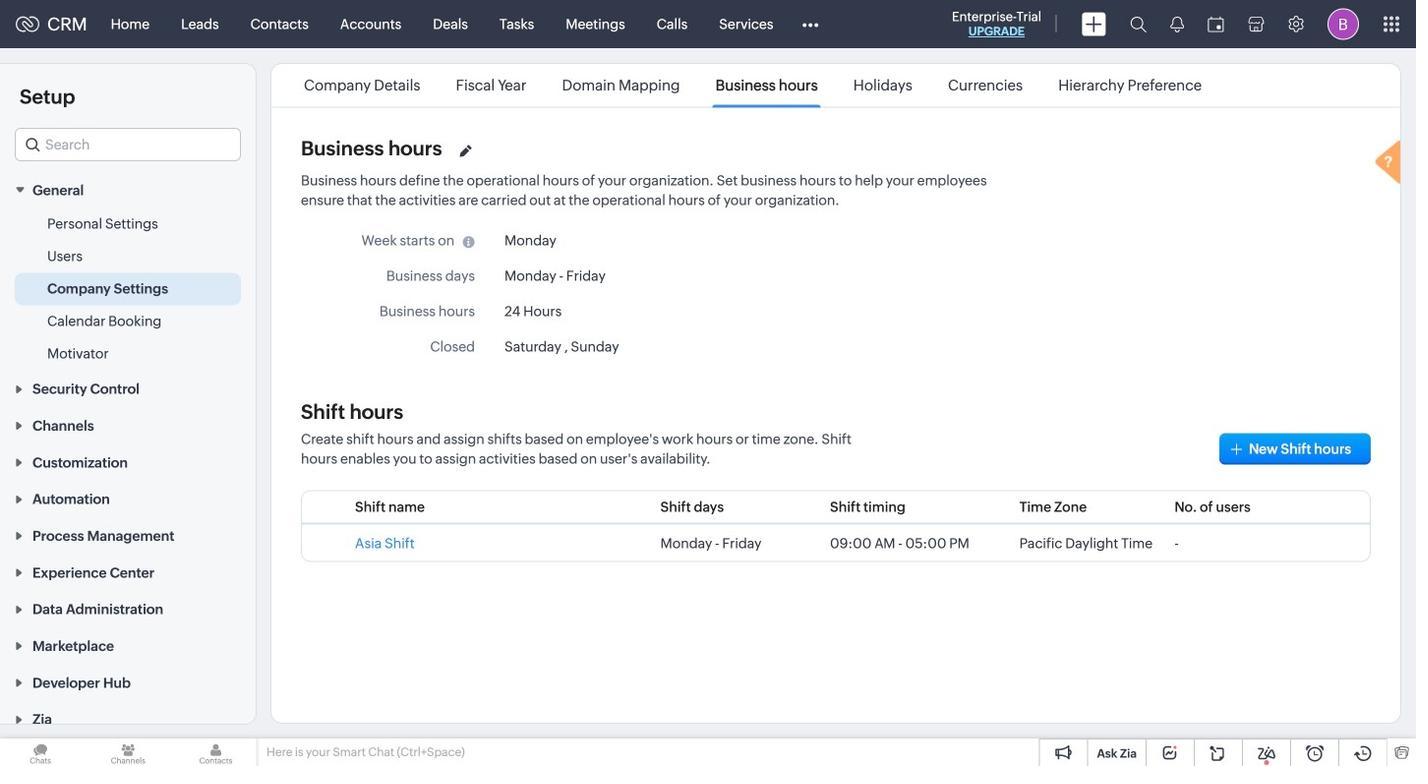Task type: locate. For each thing, give the bounding box(es) containing it.
calendar image
[[1208, 16, 1224, 32]]

channels image
[[88, 739, 169, 766]]

region
[[0, 208, 256, 370]]

Search text field
[[16, 129, 240, 160]]

help image
[[1371, 137, 1410, 191]]

profile image
[[1328, 8, 1359, 40]]

list
[[286, 64, 1220, 107]]

logo image
[[16, 16, 39, 32]]

None field
[[15, 128, 241, 161]]

signals element
[[1158, 0, 1196, 48]]

search image
[[1130, 16, 1147, 32]]



Task type: describe. For each thing, give the bounding box(es) containing it.
Other Modules field
[[789, 8, 831, 40]]

profile element
[[1316, 0, 1371, 48]]

signals image
[[1170, 16, 1184, 32]]

create menu element
[[1070, 0, 1118, 48]]

create menu image
[[1082, 12, 1106, 36]]

search element
[[1118, 0, 1158, 48]]

chats image
[[0, 739, 81, 766]]

contacts image
[[175, 739, 256, 766]]



Task type: vqa. For each thing, say whether or not it's contained in the screenshot.
Profile element
yes



